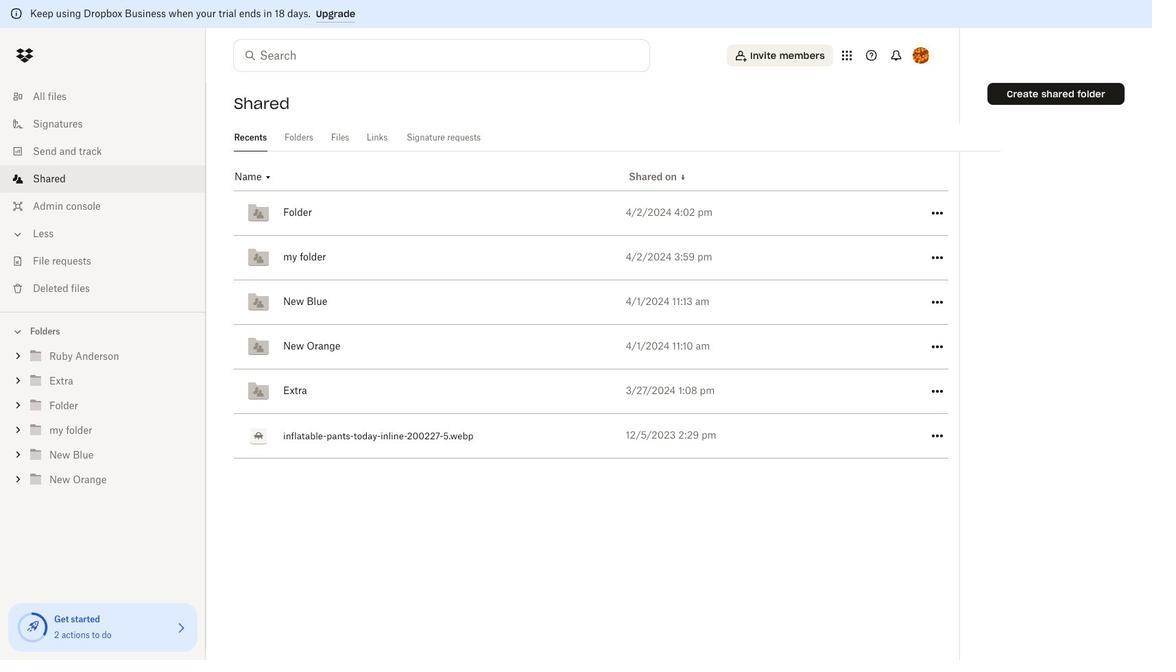 Task type: locate. For each thing, give the bounding box(es) containing it.
template stateless image
[[264, 174, 272, 182]]

list item
[[0, 165, 206, 193]]

dropbox image
[[11, 42, 38, 69]]

tab list
[[234, 124, 1001, 152]]

alert
[[0, 0, 1153, 28]]

list
[[0, 75, 206, 312]]

Search in folder "Dropbox" text field
[[260, 47, 622, 64]]

group
[[0, 342, 206, 503]]

new blue image
[[245, 289, 272, 316]]

inflatable pants today inline 200227 5.webp image
[[245, 423, 272, 450]]

template stateless image
[[680, 173, 688, 182]]

folder image
[[245, 200, 272, 227]]



Task type: describe. For each thing, give the bounding box(es) containing it.
extra image
[[245, 378, 272, 406]]

less image
[[11, 228, 25, 242]]

my folder image
[[245, 244, 272, 272]]

new orange image
[[245, 334, 272, 361]]



Task type: vqa. For each thing, say whether or not it's contained in the screenshot.
Alert
yes



